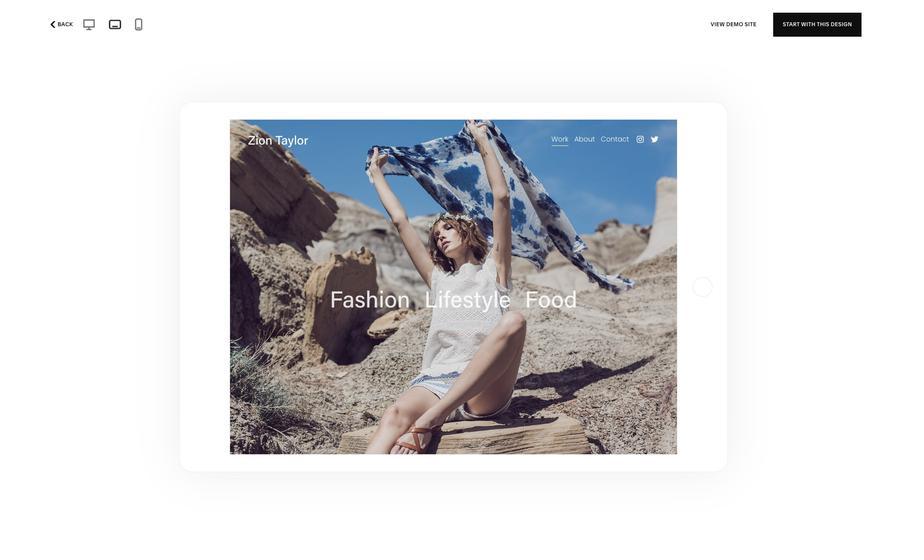 Task type: describe. For each thing, give the bounding box(es) containing it.
talva
[[335, 173, 357, 182]]

online store - portfolio - memberships - blog - scheduling - courses - services - local business
[[19, 22, 336, 31]]

with
[[801, 21, 816, 28]]

local
[[286, 22, 304, 31]]

site
[[745, 21, 757, 28]]

7 - from the left
[[282, 22, 285, 31]]

4 - from the left
[[170, 22, 173, 31]]

view demo site link
[[711, 12, 757, 37]]

business
[[306, 22, 336, 31]]

start
[[783, 21, 800, 28]]

utica image
[[70, 223, 306, 537]]

preview template on a mobile device image
[[132, 18, 145, 31]]

design
[[831, 21, 852, 28]]

services
[[252, 22, 280, 31]]

view
[[711, 21, 725, 28]]

6 - from the left
[[247, 22, 250, 31]]

tepito image
[[601, 0, 837, 164]]

1 - from the left
[[62, 22, 65, 31]]

view demo site
[[711, 21, 757, 28]]

demo
[[726, 21, 743, 28]]



Task type: locate. For each thing, give the bounding box(es) containing it.
zion
[[335, 384, 352, 393]]

tepito
[[601, 173, 625, 182]]

talva image
[[336, 0, 571, 164]]

courses
[[218, 22, 246, 31]]

- left local
[[282, 22, 285, 31]]

- left courses
[[214, 22, 217, 31]]

- left blog
[[149, 22, 152, 31]]

remove talva from your favorites list image
[[555, 174, 565, 184]]

preview template on a desktop device image
[[80, 17, 98, 31]]

memberships
[[101, 22, 147, 31]]

-
[[62, 22, 65, 31], [97, 22, 99, 31], [149, 22, 152, 31], [170, 22, 173, 31], [214, 22, 217, 31], [247, 22, 250, 31], [282, 22, 285, 31]]

back
[[58, 21, 73, 28]]

portfolio
[[67, 22, 95, 31]]

5 - from the left
[[214, 22, 217, 31]]

this
[[817, 21, 829, 28]]

2 - from the left
[[97, 22, 99, 31]]

start with this design button
[[773, 12, 862, 37]]

- right store
[[62, 22, 65, 31]]

3 - from the left
[[149, 22, 152, 31]]

store
[[43, 22, 61, 31]]

start with this design
[[783, 21, 852, 28]]

- left preview template on a tablet device icon
[[97, 22, 99, 31]]

- right blog
[[170, 22, 173, 31]]

online
[[19, 22, 41, 31]]

- right courses
[[247, 22, 250, 31]]

preview template on a tablet device image
[[107, 17, 123, 32]]

scheduling
[[174, 22, 212, 31]]

blog
[[153, 22, 168, 31]]

zion image
[[336, 223, 571, 375]]

suhama image
[[70, 0, 306, 164]]

back button
[[45, 15, 76, 34]]



Task type: vqa. For each thing, say whether or not it's contained in the screenshot.
DESIGN
yes



